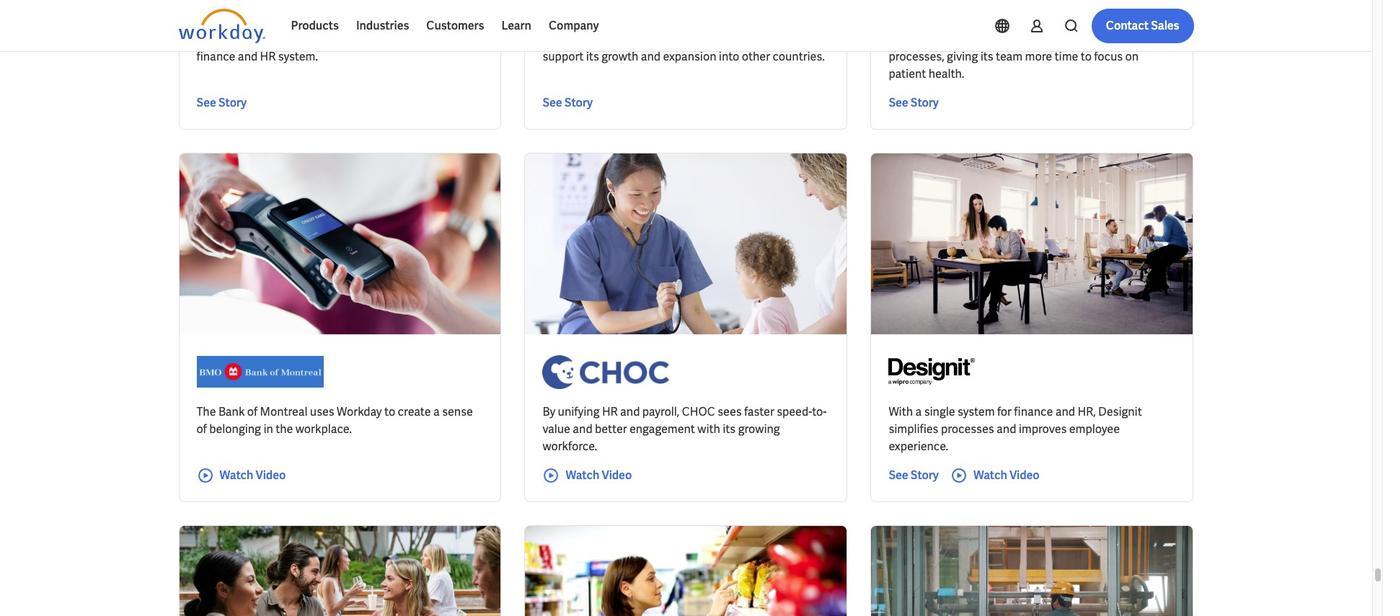 Task type: locate. For each thing, give the bounding box(es) containing it.
watch for belonging
[[220, 468, 253, 483]]

sales
[[1151, 18, 1179, 33]]

watch video down the workforce.
[[566, 468, 632, 483]]

team
[[996, 49, 1023, 64]]

create
[[398, 405, 431, 420]]

video down in
[[256, 468, 286, 483]]

its
[[294, 32, 307, 47], [586, 49, 599, 64], [981, 49, 994, 64], [723, 422, 736, 437]]

with inside 'by unifying hr and payroll, choc sees faster speed-to- value and better engagement with its growing workforce.'
[[698, 422, 720, 437]]

and left hr,
[[1056, 405, 1075, 420]]

there
[[748, 32, 776, 47]]

video down 'with a single system for finance and hr, designit simplifies processes and improves employee experience.'
[[1010, 468, 1040, 483]]

its down needed
[[586, 49, 599, 64]]

scalable
[[417, 32, 460, 47]]

watch down the workforce.
[[566, 468, 600, 483]]

1 watch video from the left
[[220, 468, 286, 483]]

0 vertical spatial with
[[889, 32, 913, 47]]

1 vertical spatial with
[[889, 405, 913, 420]]

see story link down the webedia
[[197, 95, 247, 112]]

0 horizontal spatial growth
[[343, 32, 380, 47]]

0 vertical spatial with
[[382, 32, 405, 47]]

a inside the bank of montreal uses workday to create a sense of belonging in the workplace.
[[433, 405, 440, 420]]

3 watch video from the left
[[974, 468, 1040, 483]]

for
[[997, 405, 1012, 420]]

1 horizontal spatial finance
[[1014, 405, 1053, 420]]

0 horizontal spatial watch
[[220, 468, 253, 483]]

see down patient
[[889, 95, 908, 111]]

improves
[[1019, 422, 1067, 437]]

a left sense
[[433, 405, 440, 420]]

0 horizontal spatial watch video
[[220, 468, 286, 483]]

company
[[549, 18, 599, 33]]

workplace.
[[296, 422, 352, 437]]

see down support
[[543, 95, 562, 111]]

on
[[1125, 49, 1139, 64]]

1 vertical spatial with
[[698, 422, 720, 437]]

catawiki
[[543, 32, 588, 47]]

2 watch from the left
[[566, 468, 600, 483]]

clear all button
[[559, 8, 606, 37]]

1 horizontal spatial watch video
[[566, 468, 632, 483]]

1 horizontal spatial watch video link
[[543, 468, 632, 485]]

see story link for with one hr system,  elekta standardizes hr processes, giving its team more time to focus on patient health.
[[889, 95, 939, 112]]

workday inside catawiki needed to scale. workday was there to support its growth and expansion into other countries.
[[677, 32, 722, 47]]

elekta
[[998, 32, 1030, 47]]

2 horizontal spatial watch video link
[[950, 468, 1040, 485]]

2 horizontal spatial a
[[915, 405, 922, 420]]

workforce.
[[543, 439, 597, 455]]

video
[[256, 468, 286, 483], [602, 468, 632, 483], [1010, 468, 1040, 483]]

the bank of montreal uses workday to create a sense of belonging in the workplace.
[[197, 405, 473, 437]]

to right time
[[1081, 49, 1092, 64]]

video down better
[[602, 468, 632, 483]]

finance inside 'with a single system for finance and hr, designit simplifies processes and improves employee experience.'
[[1014, 405, 1053, 420]]

to left create
[[384, 405, 395, 420]]

watch video link down 'with a single system for finance and hr, designit simplifies processes and improves employee experience.'
[[950, 468, 1040, 485]]

0 vertical spatial growth
[[343, 32, 380, 47]]

catawiki image
[[543, 0, 629, 20]]

with up processes, at the top right of page
[[889, 32, 913, 47]]

finance inside webedia supports its global growth with a scalable finance and hr system.
[[197, 49, 235, 64]]

hr
[[938, 32, 953, 47], [1102, 32, 1118, 47], [260, 49, 276, 64], [602, 405, 618, 420]]

to inside the bank of montreal uses workday to create a sense of belonging in the workplace.
[[384, 405, 395, 420]]

to inside with one hr system,  elekta standardizes hr processes, giving its team more time to focus on patient health.
[[1081, 49, 1092, 64]]

of down the
[[197, 422, 207, 437]]

see story down experience.
[[889, 468, 939, 483]]

1 vertical spatial growth
[[602, 49, 638, 64]]

1 horizontal spatial growth
[[602, 49, 638, 64]]

workday up the expansion
[[677, 32, 722, 47]]

with
[[889, 32, 913, 47], [889, 405, 913, 420]]

see for with one hr system,  elekta standardizes hr processes, giving its team more time to focus on patient health.
[[889, 95, 908, 111]]

industry button
[[255, 8, 334, 37]]

0 vertical spatial finance
[[197, 49, 235, 64]]

1 video from the left
[[256, 468, 286, 483]]

watch video link down the workforce.
[[543, 468, 632, 485]]

industries
[[356, 18, 409, 33]]

1 vertical spatial workday
[[337, 405, 382, 420]]

other
[[742, 49, 770, 64]]

the
[[197, 405, 216, 420]]

0 horizontal spatial video
[[256, 468, 286, 483]]

system.
[[278, 49, 318, 64]]

finance down the webedia
[[197, 49, 235, 64]]

a up simplifies in the right of the page
[[915, 405, 922, 420]]

designit a/s image
[[889, 352, 975, 393]]

1 horizontal spatial watch
[[566, 468, 600, 483]]

2 watch video from the left
[[566, 468, 632, 483]]

see story for with one hr system,  elekta standardizes hr processes, giving its team more time to focus on patient health.
[[889, 95, 939, 111]]

and inside catawiki needed to scale. workday was there to support its growth and expansion into other countries.
[[641, 49, 661, 64]]

the
[[276, 422, 293, 437]]

webedia image
[[197, 0, 283, 20]]

watch down processes
[[974, 468, 1007, 483]]

0 horizontal spatial finance
[[197, 49, 235, 64]]

growth down needed
[[602, 49, 638, 64]]

and down supports
[[238, 49, 258, 64]]

its up system.
[[294, 32, 307, 47]]

1 horizontal spatial of
[[247, 405, 258, 420]]

story for finance
[[218, 95, 247, 111]]

workday
[[677, 32, 722, 47], [337, 405, 382, 420]]

growth inside webedia supports its global growth with a scalable finance and hr system.
[[343, 32, 380, 47]]

its down system,
[[981, 49, 994, 64]]

hr right one
[[938, 32, 953, 47]]

1 watch from the left
[[220, 468, 253, 483]]

2 horizontal spatial video
[[1010, 468, 1040, 483]]

by unifying hr and payroll, choc sees faster speed-to- value and better engagement with its growing workforce.
[[543, 405, 827, 455]]

speed-
[[777, 405, 812, 420]]

watch for and
[[566, 468, 600, 483]]

a inside 'with a single system for finance and hr, designit simplifies processes and improves employee experience.'
[[915, 405, 922, 420]]

1 horizontal spatial workday
[[677, 32, 722, 47]]

growth inside catawiki needed to scale. workday was there to support its growth and expansion into other countries.
[[602, 49, 638, 64]]

single
[[924, 405, 955, 420]]

2 horizontal spatial watch video
[[974, 468, 1040, 483]]

giving
[[947, 49, 978, 64]]

watch video down 'with a single system for finance and hr, designit simplifies processes and improves employee experience.'
[[974, 468, 1040, 483]]

faster
[[744, 405, 774, 420]]

with down business outcome
[[382, 32, 405, 47]]

of
[[247, 405, 258, 420], [197, 422, 207, 437]]

hr down supports
[[260, 49, 276, 64]]

watch video down in
[[220, 468, 286, 483]]

with inside 'with a single system for finance and hr, designit simplifies processes and improves employee experience.'
[[889, 405, 913, 420]]

to
[[632, 32, 643, 47], [778, 32, 789, 47], [1081, 49, 1092, 64], [384, 405, 395, 420]]

0 horizontal spatial with
[[382, 32, 405, 47]]

2 horizontal spatial watch
[[974, 468, 1007, 483]]

0 horizontal spatial of
[[197, 422, 207, 437]]

see story link down patient
[[889, 95, 939, 112]]

see story
[[197, 95, 247, 111], [543, 95, 593, 111], [889, 95, 939, 111], [889, 468, 939, 483]]

0 horizontal spatial a
[[408, 32, 414, 47]]

with
[[382, 32, 405, 47], [698, 422, 720, 437]]

see story link for webedia supports its global growth with a scalable finance and hr system.
[[197, 95, 247, 112]]

2 video from the left
[[602, 468, 632, 483]]

story down the webedia
[[218, 95, 247, 111]]

workday right uses
[[337, 405, 382, 420]]

with up simplifies in the right of the page
[[889, 405, 913, 420]]

hr inside webedia supports its global growth with a scalable finance and hr system.
[[260, 49, 276, 64]]

1 vertical spatial finance
[[1014, 405, 1053, 420]]

topic button
[[178, 8, 243, 37]]

business
[[357, 16, 398, 29]]

see story link
[[197, 95, 247, 112], [543, 95, 593, 112], [889, 95, 939, 112], [889, 468, 939, 485]]

topic
[[190, 16, 215, 29]]

of right bank
[[247, 405, 258, 420]]

story down patient
[[911, 95, 939, 111]]

0 horizontal spatial workday
[[337, 405, 382, 420]]

with down choc
[[698, 422, 720, 437]]

1 with from the top
[[889, 32, 913, 47]]

see
[[197, 95, 216, 111], [543, 95, 562, 111], [889, 95, 908, 111], [889, 468, 908, 483]]

and down the scale.
[[641, 49, 661, 64]]

choc children's (formerly children's hospital of orange county) image
[[543, 352, 670, 393]]

1 horizontal spatial video
[[602, 468, 632, 483]]

one
[[915, 32, 935, 47]]

webedia supports its global growth with a scalable finance and hr system.
[[197, 32, 460, 64]]

see down the webedia
[[197, 95, 216, 111]]

more
[[495, 16, 519, 29]]

contact
[[1106, 18, 1149, 33]]

a down outcome
[[408, 32, 414, 47]]

1 horizontal spatial with
[[698, 422, 720, 437]]

see story down patient
[[889, 95, 939, 111]]

watch down the belonging
[[220, 468, 253, 483]]

2 watch video link from the left
[[543, 468, 632, 485]]

sees
[[718, 405, 742, 420]]

2 with from the top
[[889, 405, 913, 420]]

finance up the improves
[[1014, 405, 1053, 420]]

and down unifying
[[573, 422, 593, 437]]

finance
[[197, 49, 235, 64], [1014, 405, 1053, 420]]

with one hr system,  elekta standardizes hr processes, giving its team more time to focus on patient health.
[[889, 32, 1139, 82]]

learn button
[[493, 9, 540, 43]]

story for giving
[[911, 95, 939, 111]]

payroll,
[[642, 405, 680, 420]]

see story for webedia supports its global growth with a scalable finance and hr system.
[[197, 95, 247, 111]]

0 horizontal spatial watch video link
[[197, 468, 286, 485]]

its down sees
[[723, 422, 736, 437]]

a
[[408, 32, 414, 47], [433, 405, 440, 420], [915, 405, 922, 420]]

story down support
[[565, 95, 593, 111]]

1 watch video link from the left
[[197, 468, 286, 485]]

value
[[543, 422, 570, 437]]

0 vertical spatial workday
[[677, 32, 722, 47]]

watch video link
[[197, 468, 286, 485], [543, 468, 632, 485], [950, 468, 1040, 485]]

see story down support
[[543, 95, 593, 111]]

with for with one hr system,  elekta standardizes hr processes, giving its team more time to focus on patient health.
[[889, 32, 913, 47]]

its inside 'by unifying hr and payroll, choc sees faster speed-to- value and better engagement with its growing workforce.'
[[723, 422, 736, 437]]

and up better
[[620, 405, 640, 420]]

1 horizontal spatial a
[[433, 405, 440, 420]]

with inside with one hr system,  elekta standardizes hr processes, giving its team more time to focus on patient health.
[[889, 32, 913, 47]]

to-
[[812, 405, 827, 420]]

see story down the webedia
[[197, 95, 247, 111]]

time
[[1055, 49, 1078, 64]]

watch video link down the belonging
[[197, 468, 286, 485]]

health.
[[929, 67, 965, 82]]

see story link down support
[[543, 95, 593, 112]]

hr up better
[[602, 405, 618, 420]]

watch video link for and
[[543, 468, 632, 485]]

growth down business in the top of the page
[[343, 32, 380, 47]]

bank
[[218, 405, 245, 420]]



Task type: describe. For each thing, give the bounding box(es) containing it.
experience.
[[889, 439, 949, 455]]

hr,
[[1078, 405, 1096, 420]]

go to the homepage image
[[178, 9, 265, 43]]

by
[[543, 405, 555, 420]]

contact sales
[[1106, 18, 1179, 33]]

outcome
[[400, 16, 443, 29]]

its inside with one hr system,  elekta standardizes hr processes, giving its team more time to focus on patient health.
[[981, 49, 994, 64]]

countries.
[[773, 49, 825, 64]]

standardizes
[[1033, 32, 1099, 47]]

processes,
[[889, 49, 944, 64]]

to right there
[[778, 32, 789, 47]]

global
[[309, 32, 341, 47]]

3 watch video link from the left
[[950, 468, 1040, 485]]

montreal
[[260, 405, 308, 420]]

its inside webedia supports its global growth with a scalable finance and hr system.
[[294, 32, 307, 47]]

supports
[[244, 32, 291, 47]]

engagement
[[630, 422, 695, 437]]

belonging
[[209, 422, 261, 437]]

bank of montreal image
[[197, 352, 323, 393]]

sense
[[442, 405, 473, 420]]

processes
[[941, 422, 994, 437]]

needed
[[590, 32, 630, 47]]

with for with a single system for finance and hr, designit simplifies processes and improves employee experience.
[[889, 405, 913, 420]]

hr up the focus
[[1102, 32, 1118, 47]]

watch video for belonging
[[220, 468, 286, 483]]

workday inside the bank of montreal uses workday to create a sense of belonging in the workplace.
[[337, 405, 382, 420]]

designit
[[1098, 405, 1142, 420]]

more button
[[483, 8, 548, 37]]

choc
[[682, 405, 715, 420]]

system
[[958, 405, 995, 420]]

industry
[[267, 16, 305, 29]]

employee
[[1069, 422, 1120, 437]]

1 vertical spatial of
[[197, 422, 207, 437]]

support
[[543, 49, 584, 64]]

and inside webedia supports its global growth with a scalable finance and hr system.
[[238, 49, 258, 64]]

scale.
[[645, 32, 675, 47]]

customers button
[[418, 9, 493, 43]]

story down experience.
[[911, 468, 939, 483]]

company button
[[540, 9, 608, 43]]

into
[[719, 49, 739, 64]]

its inside catawiki needed to scale. workday was there to support its growth and expansion into other countries.
[[586, 49, 599, 64]]

see for webedia supports its global growth with a scalable finance and hr system.
[[197, 95, 216, 111]]

to left the scale.
[[632, 32, 643, 47]]

all
[[590, 16, 602, 29]]

3 watch from the left
[[974, 468, 1007, 483]]

industries button
[[348, 9, 418, 43]]

business outcome
[[357, 16, 443, 29]]

focus
[[1094, 49, 1123, 64]]

video for in
[[256, 468, 286, 483]]

with a single system for finance and hr, designit simplifies processes and improves employee experience.
[[889, 405, 1142, 455]]

catawiki needed to scale. workday was there to support its growth and expansion into other countries.
[[543, 32, 825, 64]]

Search Customer Stories text field
[[989, 9, 1166, 35]]

3 video from the left
[[1010, 468, 1040, 483]]

see story link down experience.
[[889, 468, 939, 485]]

see story for catawiki needed to scale. workday was there to support its growth and expansion into other countries.
[[543, 95, 593, 111]]

growing
[[738, 422, 780, 437]]

expansion
[[663, 49, 716, 64]]

customers
[[426, 18, 484, 33]]

in
[[264, 422, 273, 437]]

patient
[[889, 67, 926, 82]]

contact sales link
[[1092, 9, 1194, 43]]

clear all
[[564, 16, 602, 29]]

better
[[595, 422, 627, 437]]

products button
[[282, 9, 348, 43]]

learn
[[502, 18, 531, 33]]

simplifies
[[889, 422, 939, 437]]

see down experience.
[[889, 468, 908, 483]]

business outcome button
[[345, 8, 472, 37]]

more
[[1025, 49, 1052, 64]]

uses
[[310, 405, 334, 420]]

story for support
[[565, 95, 593, 111]]

a inside webedia supports its global growth with a scalable finance and hr system.
[[408, 32, 414, 47]]

watch video link for belonging
[[197, 468, 286, 485]]

clear
[[564, 16, 588, 29]]

see for catawiki needed to scale. workday was there to support its growth and expansion into other countries.
[[543, 95, 562, 111]]

watch video for and
[[566, 468, 632, 483]]

unifying
[[558, 405, 600, 420]]

see story link for catawiki needed to scale. workday was there to support its growth and expansion into other countries.
[[543, 95, 593, 112]]

0 vertical spatial of
[[247, 405, 258, 420]]

products
[[291, 18, 339, 33]]

hr inside 'by unifying hr and payroll, choc sees faster speed-to- value and better engagement with its growing workforce.'
[[602, 405, 618, 420]]

video for better
[[602, 468, 632, 483]]

system,
[[956, 32, 996, 47]]

with inside webedia supports its global growth with a scalable finance and hr system.
[[382, 32, 405, 47]]

was
[[725, 32, 745, 47]]

webedia
[[197, 32, 242, 47]]

and down for
[[997, 422, 1016, 437]]



Task type: vqa. For each thing, say whether or not it's contained in the screenshot.
a inside the Webedia supports its global growth with a scalable finance and HR system.
yes



